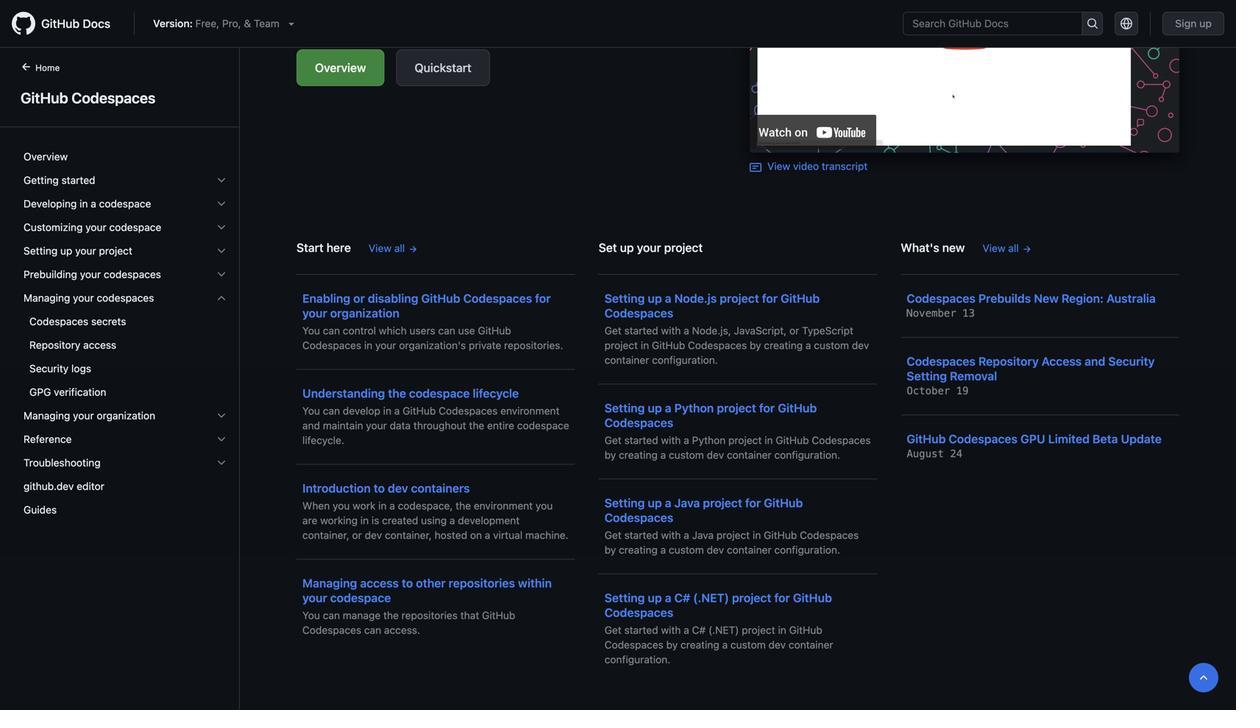 Task type: vqa. For each thing, say whether or not it's contained in the screenshot.
up for Sign up
yes



Task type: locate. For each thing, give the bounding box(es) containing it.
managing your codespaces element
[[12, 286, 239, 404], [12, 310, 239, 404]]

started inside setting up a python project for github codespaces get started with a python project in github codespaces by creating a custom dev container configuration.
[[624, 434, 658, 446]]

can left control on the top left
[[323, 324, 340, 337]]

codespace
[[99, 198, 151, 210], [109, 221, 161, 233], [409, 386, 470, 400], [517, 419, 569, 432], [330, 591, 391, 605]]

october
[[907, 385, 950, 397]]

0 vertical spatial java
[[674, 496, 700, 510]]

view right the here
[[369, 242, 392, 254]]

1 you from the left
[[333, 500, 350, 512]]

up inside setting up a c# (.net) project for github codespaces get started with a c# (.net) project in github codespaces by creating a custom dev container configuration.
[[648, 591, 662, 605]]

2 horizontal spatial view
[[983, 242, 1005, 254]]

1 horizontal spatial container,
[[385, 529, 432, 541]]

codespaces inside github codespaces gpu limited beta update august 24
[[949, 432, 1018, 446]]

0 horizontal spatial view all
[[369, 242, 405, 254]]

overview inside github codespaces "element"
[[24, 150, 68, 163]]

1 horizontal spatial you
[[536, 500, 553, 512]]

with
[[661, 324, 681, 337], [661, 434, 681, 446], [661, 529, 681, 541], [661, 624, 681, 636]]

1 view all link from the left
[[369, 241, 418, 256]]

by
[[750, 339, 761, 351], [605, 449, 616, 461], [605, 544, 616, 556], [666, 639, 678, 651]]

and up lifecycle.
[[302, 419, 320, 432]]

developing
[[24, 198, 77, 210]]

your inside understanding the codespace lifecycle you can develop in a github codespaces environment and maintain your data throughout the entire codespace lifecycle.
[[366, 419, 387, 432]]

started for setting up a java project for github codespaces
[[624, 529, 658, 541]]

environment inside understanding the codespace lifecycle you can develop in a github codespaces environment and maintain your data throughout the entire codespace lifecycle.
[[500, 405, 560, 417]]

1 horizontal spatial overview link
[[297, 49, 384, 86]]

lifecycle.
[[302, 434, 344, 446]]

container inside setting up a node.js project for github codespaces get started with a node.js, javascript, or typescript project in github codespaces by creating a custom dev container configuration.
[[605, 354, 649, 366]]

you down enabling
[[302, 324, 320, 337]]

with inside setting up a c# (.net) project for github codespaces get started with a c# (.net) project in github codespaces by creating a custom dev container configuration.
[[661, 624, 681, 636]]

region:
[[1062, 291, 1104, 305]]

or up control on the top left
[[353, 291, 365, 305]]

custom inside setting up a node.js project for github codespaces get started with a node.js, javascript, or typescript project in github codespaces by creating a custom dev container configuration.
[[814, 339, 849, 351]]

sc 9kayk9 0 image inside developing in a codespace dropdown button
[[216, 198, 227, 210]]

dev inside setting up a python project for github codespaces get started with a python project in github codespaces by creating a custom dev container configuration.
[[707, 449, 724, 461]]

3 you from the top
[[302, 609, 320, 621]]

organization down gpg verification link
[[97, 409, 155, 422]]

2 all from the left
[[1008, 242, 1019, 254]]

the up access.
[[383, 609, 399, 621]]

&
[[244, 17, 251, 29]]

sc 9kayk9 0 image inside getting started dropdown button
[[216, 174, 227, 186]]

version:
[[153, 17, 193, 29]]

and
[[1085, 354, 1105, 368], [302, 419, 320, 432]]

started inside dropdown button
[[61, 174, 95, 186]]

0 vertical spatial c#
[[674, 591, 690, 605]]

you up working
[[333, 500, 350, 512]]

environment up entire
[[500, 405, 560, 417]]

manage
[[343, 609, 381, 621]]

1 vertical spatial environment
[[474, 500, 533, 512]]

access for repository
[[83, 339, 116, 351]]

1 horizontal spatial organization
[[330, 306, 399, 320]]

2 vertical spatial managing
[[302, 576, 357, 590]]

with inside setting up a python project for github codespaces get started with a python project in github codespaces by creating a custom dev container configuration.
[[661, 434, 681, 446]]

setting for java
[[605, 496, 645, 510]]

and inside understanding the codespace lifecycle you can develop in a github codespaces environment and maintain your data throughout the entire codespace lifecycle.
[[302, 419, 320, 432]]

setting up a python project for github codespaces get started with a python project in github codespaces by creating a custom dev container configuration.
[[605, 401, 871, 461]]

codespaces down prebuilding your codespaces dropdown button
[[97, 292, 154, 304]]

1 all from the left
[[394, 242, 405, 254]]

you for enabling or disabling github codespaces for your organization
[[302, 324, 320, 337]]

link image
[[750, 161, 762, 173]]

for inside setting up a c# (.net) project for github codespaces get started with a c# (.net) project in github codespaces by creating a custom dev container configuration.
[[774, 591, 790, 605]]

codespace up manage
[[330, 591, 391, 605]]

1 horizontal spatial access
[[360, 576, 399, 590]]

sc 9kayk9 0 image for reference
[[216, 433, 227, 445]]

your inside managing access to other repositories within your codespace you can manage the repositories that github codespaces can access.
[[302, 591, 327, 605]]

None search field
[[903, 12, 1103, 35]]

view right link icon
[[767, 160, 790, 172]]

1 horizontal spatial c#
[[692, 624, 706, 636]]

in inside setting up a java project for github codespaces get started with a java project in github codespaces by creating a custom dev container configuration.
[[753, 529, 761, 541]]

for inside setting up a java project for github codespaces get started with a java project in github codespaces by creating a custom dev container configuration.
[[745, 496, 761, 510]]

for for setting up a node.js project for github codespaces
[[762, 291, 778, 305]]

1 vertical spatial overview link
[[18, 145, 233, 168]]

0 horizontal spatial repository
[[29, 339, 80, 351]]

github inside github codespaces gpu limited beta update august 24
[[907, 432, 946, 446]]

1 horizontal spatial and
[[1085, 354, 1105, 368]]

0 vertical spatial codespaces
[[104, 268, 161, 280]]

started for setting up a python project for github codespaces
[[624, 434, 658, 446]]

start here
[[297, 241, 351, 255]]

security logs link
[[18, 357, 233, 380]]

with for java
[[661, 529, 681, 541]]

1 horizontal spatial view
[[767, 160, 790, 172]]

setting inside setting up a java project for github codespaces get started with a java project in github codespaces by creating a custom dev container configuration.
[[605, 496, 645, 510]]

4 sc 9kayk9 0 image from the top
[[216, 292, 227, 304]]

codespaces
[[72, 89, 155, 106], [463, 291, 532, 305], [907, 291, 976, 305], [605, 306, 673, 320], [29, 315, 88, 327], [302, 339, 361, 351], [688, 339, 747, 351], [907, 354, 976, 368], [439, 405, 498, 417], [605, 416, 673, 430], [949, 432, 1018, 446], [812, 434, 871, 446], [605, 511, 673, 525], [800, 529, 859, 541], [605, 606, 673, 620], [302, 624, 361, 636], [605, 639, 664, 651]]

view
[[767, 160, 790, 172], [369, 242, 392, 254], [983, 242, 1005, 254]]

1 get from the top
[[605, 324, 622, 337]]

1 vertical spatial organization
[[97, 409, 155, 422]]

sc 9kayk9 0 image
[[216, 198, 227, 210], [216, 245, 227, 257], [216, 269, 227, 280], [216, 292, 227, 304], [216, 433, 227, 445]]

enabling or disabling github codespaces for your organization you can control which users can use github codespaces in your organization's private repositories.
[[302, 291, 563, 351]]

managing up "reference"
[[24, 409, 70, 422]]

0 vertical spatial managing
[[24, 292, 70, 304]]

setting up a java project for github codespaces get started with a java project in github codespaces by creating a custom dev container configuration.
[[605, 496, 859, 556]]

setting inside setting up your project dropdown button
[[24, 245, 58, 257]]

organization inside enabling or disabling github codespaces for your organization you can control which users can use github codespaces in your organization's private repositories.
[[330, 306, 399, 320]]

1 vertical spatial c#
[[692, 624, 706, 636]]

sc 9kayk9 0 image inside reference dropdown button
[[216, 433, 227, 445]]

managing down "prebuilding"
[[24, 292, 70, 304]]

you inside managing access to other repositories within your codespace you can manage the repositories that github codespaces can access.
[[302, 609, 320, 621]]

1 horizontal spatial security
[[1108, 354, 1155, 368]]

development
[[458, 514, 520, 526]]

3 get from the top
[[605, 529, 622, 541]]

all up disabling
[[394, 242, 405, 254]]

setting for node.js
[[605, 291, 645, 305]]

codespaces inside prebuilding your codespaces dropdown button
[[104, 268, 161, 280]]

2 you from the left
[[536, 500, 553, 512]]

and right access
[[1085, 354, 1105, 368]]

developing in a codespace button
[[18, 192, 233, 216]]

github inside understanding the codespace lifecycle you can develop in a github codespaces environment and maintain your data throughout the entire codespace lifecycle.
[[403, 405, 436, 417]]

sc 9kayk9 0 image for prebuilding your codespaces
[[216, 269, 227, 280]]

0 horizontal spatial access
[[83, 339, 116, 351]]

0 horizontal spatial organization
[[97, 409, 155, 422]]

sc 9kayk9 0 image for getting started
[[216, 174, 227, 186]]

access up manage
[[360, 576, 399, 590]]

you up machine.
[[536, 500, 553, 512]]

0 horizontal spatial view all link
[[369, 241, 418, 256]]

or inside introduction to dev containers when you work in a codespace, the environment you are working in is created using a development container, or dev container, hosted on a virtual machine.
[[352, 529, 362, 541]]

you
[[333, 500, 350, 512], [536, 500, 553, 512]]

you for managing access to other repositories within your codespace
[[302, 609, 320, 621]]

with for python
[[661, 434, 681, 446]]

1 horizontal spatial to
[[402, 576, 413, 590]]

2 managing your codespaces element from the top
[[12, 310, 239, 404]]

setting inside setting up a c# (.net) project for github codespaces get started with a c# (.net) project in github codespaces by creating a custom dev container configuration.
[[605, 591, 645, 605]]

your inside dropdown button
[[80, 268, 101, 280]]

container, down working
[[302, 529, 349, 541]]

november 13 element
[[907, 307, 975, 319]]

the up the data
[[388, 386, 406, 400]]

prebuilding your codespaces button
[[18, 263, 233, 286]]

dev inside setting up a node.js project for github codespaces get started with a node.js, javascript, or typescript project in github codespaces by creating a custom dev container configuration.
[[852, 339, 869, 351]]

can left manage
[[323, 609, 340, 621]]

managing your organization button
[[18, 404, 233, 427]]

24
[[950, 448, 963, 460]]

can inside understanding the codespace lifecycle you can develop in a github codespaces environment and maintain your data throughout the entire codespace lifecycle.
[[323, 405, 340, 417]]

reference
[[24, 433, 72, 445]]

0 horizontal spatial container,
[[302, 529, 349, 541]]

2 vertical spatial or
[[352, 529, 362, 541]]

view all right new
[[983, 242, 1019, 254]]

security up gpg on the bottom of page
[[29, 362, 69, 375]]

up inside setting up a node.js project for github codespaces get started with a node.js, javascript, or typescript project in github codespaces by creating a custom dev container configuration.
[[648, 291, 662, 305]]

github codespaces element
[[0, 60, 240, 709]]

sc 9kayk9 0 image inside setting up your project dropdown button
[[216, 245, 227, 257]]

codespaces for managing your codespaces
[[97, 292, 154, 304]]

you inside enabling or disabling github codespaces for your organization you can control which users can use github codespaces in your organization's private repositories.
[[302, 324, 320, 337]]

can down manage
[[364, 624, 381, 636]]

1 with from the top
[[661, 324, 681, 337]]

container inside setting up a python project for github codespaces get started with a python project in github codespaces by creating a custom dev container configuration.
[[727, 449, 772, 461]]

container, down the created
[[385, 529, 432, 541]]

1 horizontal spatial repository
[[978, 354, 1039, 368]]

editor
[[77, 480, 104, 492]]

the left entire
[[469, 419, 484, 432]]

sc 9kayk9 0 image inside troubleshooting dropdown button
[[216, 457, 227, 469]]

codespaces down setting up your project dropdown button
[[104, 268, 161, 280]]

creating inside setting up a c# (.net) project for github codespaces get started with a c# (.net) project in github codespaces by creating a custom dev container configuration.
[[681, 639, 719, 651]]

reference button
[[18, 427, 233, 451]]

the inside managing access to other repositories within your codespace you can manage the repositories that github codespaces can access.
[[383, 609, 399, 621]]

all up prebuilds
[[1008, 242, 1019, 254]]

you up lifecycle.
[[302, 405, 320, 417]]

0 vertical spatial you
[[302, 324, 320, 337]]

2 view all from the left
[[983, 242, 1019, 254]]

develop
[[343, 405, 380, 417]]

0 horizontal spatial security
[[29, 362, 69, 375]]

access down secrets
[[83, 339, 116, 351]]

1 horizontal spatial overview
[[315, 61, 366, 75]]

2 sc 9kayk9 0 image from the top
[[216, 221, 227, 233]]

1 vertical spatial (.net)
[[708, 624, 739, 636]]

1 vertical spatial and
[[302, 419, 320, 432]]

sc 9kayk9 0 image
[[216, 174, 227, 186], [216, 221, 227, 233], [216, 410, 227, 422], [216, 457, 227, 469]]

dev
[[852, 339, 869, 351], [707, 449, 724, 461], [388, 481, 408, 495], [365, 529, 382, 541], [707, 544, 724, 556], [768, 639, 786, 651]]

can
[[323, 324, 340, 337], [438, 324, 455, 337], [323, 405, 340, 417], [323, 609, 340, 621], [364, 624, 381, 636]]

19
[[956, 385, 969, 397]]

your
[[85, 221, 106, 233], [637, 241, 661, 255], [75, 245, 96, 257], [80, 268, 101, 280], [73, 292, 94, 304], [302, 306, 327, 320], [375, 339, 396, 351], [73, 409, 94, 422], [366, 419, 387, 432], [302, 591, 327, 605]]

you inside understanding the codespace lifecycle you can develop in a github codespaces environment and maintain your data throughout the entire codespace lifecycle.
[[302, 405, 320, 417]]

up inside setting up a java project for github codespaces get started with a java project in github codespaces by creating a custom dev container configuration.
[[648, 496, 662, 510]]

0 vertical spatial or
[[353, 291, 365, 305]]

codespaces inside managing your codespaces dropdown button
[[97, 292, 154, 304]]

managing your codespaces element containing codespaces secrets
[[12, 310, 239, 404]]

0 vertical spatial overview
[[315, 61, 366, 75]]

setting inside 'codespaces repository access and security setting removal october 19'
[[907, 369, 947, 383]]

0 vertical spatial access
[[83, 339, 116, 351]]

logs
[[71, 362, 91, 375]]

custom inside setting up a java project for github codespaces get started with a java project in github codespaces by creating a custom dev container configuration.
[[669, 544, 704, 556]]

setting for python
[[605, 401, 645, 415]]

1 vertical spatial to
[[402, 576, 413, 590]]

started inside setting up a c# (.net) project for github codespaces get started with a c# (.net) project in github codespaces by creating a custom dev container configuration.
[[624, 624, 658, 636]]

or left typescript
[[789, 324, 799, 337]]

2 with from the top
[[661, 434, 681, 446]]

to left other at the bottom left of page
[[402, 576, 413, 590]]

github inside managing access to other repositories within your codespace you can manage the repositories that github codespaces can access.
[[482, 609, 515, 621]]

and inside 'codespaces repository access and security setting removal october 19'
[[1085, 354, 1105, 368]]

0 horizontal spatial and
[[302, 419, 320, 432]]

setting for c#
[[605, 591, 645, 605]]

2 vertical spatial you
[[302, 609, 320, 621]]

up
[[1199, 17, 1212, 29], [620, 241, 634, 255], [60, 245, 72, 257], [648, 291, 662, 305], [648, 401, 662, 415], [648, 496, 662, 510], [648, 591, 662, 605]]

you
[[302, 324, 320, 337], [302, 405, 320, 417], [302, 609, 320, 621]]

to inside introduction to dev containers when you work in a codespace, the environment you are working in is created using a development container, or dev container, hosted on a virtual machine.
[[374, 481, 385, 495]]

1 container, from the left
[[302, 529, 349, 541]]

overview link down triangle down image at left
[[297, 49, 384, 86]]

0 vertical spatial repository
[[29, 339, 80, 351]]

2 sc 9kayk9 0 image from the top
[[216, 245, 227, 257]]

0 horizontal spatial overview
[[24, 150, 68, 163]]

organization up control on the top left
[[330, 306, 399, 320]]

access
[[83, 339, 116, 351], [360, 576, 399, 590]]

setting up a node.js project for github codespaces get started with a node.js, javascript, or typescript project in github codespaces by creating a custom dev container configuration.
[[605, 291, 869, 366]]

view all link
[[369, 241, 418, 256], [983, 241, 1032, 256]]

custom inside setting up a c# (.net) project for github codespaces get started with a c# (.net) project in github codespaces by creating a custom dev container configuration.
[[731, 639, 766, 651]]

1 vertical spatial managing
[[24, 409, 70, 422]]

with inside setting up a node.js project for github codespaces get started with a node.js, javascript, or typescript project in github codespaces by creating a custom dev container configuration.
[[661, 324, 681, 337]]

the down containers
[[456, 500, 471, 512]]

getting started button
[[18, 168, 233, 192]]

using
[[421, 514, 447, 526]]

guides link
[[18, 498, 233, 522]]

repository up the security logs
[[29, 339, 80, 351]]

0 vertical spatial and
[[1085, 354, 1105, 368]]

setting up your project button
[[18, 239, 233, 263]]

started
[[61, 174, 95, 186], [624, 324, 658, 337], [624, 434, 658, 446], [624, 529, 658, 541], [624, 624, 658, 636]]

environment for containers
[[474, 500, 533, 512]]

are
[[302, 514, 317, 526]]

for inside setting up a python project for github codespaces get started with a python project in github codespaces by creating a custom dev container configuration.
[[759, 401, 775, 415]]

you left manage
[[302, 609, 320, 621]]

overview
[[315, 61, 366, 75], [24, 150, 68, 163]]

view right new
[[983, 242, 1005, 254]]

0 vertical spatial organization
[[330, 306, 399, 320]]

the
[[388, 386, 406, 400], [469, 419, 484, 432], [456, 500, 471, 512], [383, 609, 399, 621]]

sc 9kayk9 0 image inside "managing your organization" dropdown button
[[216, 410, 227, 422]]

1 vertical spatial repository
[[978, 354, 1039, 368]]

get inside setting up a node.js project for github codespaces get started with a node.js, javascript, or typescript project in github codespaces by creating a custom dev container configuration.
[[605, 324, 622, 337]]

1 vertical spatial overview
[[24, 150, 68, 163]]

2 you from the top
[[302, 405, 320, 417]]

1 horizontal spatial all
[[1008, 242, 1019, 254]]

setting inside setting up a node.js project for github codespaces get started with a node.js, javascript, or typescript project in github codespaces by creating a custom dev container configuration.
[[605, 291, 645, 305]]

overview link up developing in a codespace dropdown button
[[18, 145, 233, 168]]

0 vertical spatial to
[[374, 481, 385, 495]]

repository
[[29, 339, 80, 351], [978, 354, 1039, 368]]

0 vertical spatial (.net)
[[693, 591, 729, 605]]

managing inside managing access to other repositories within your codespace you can manage the repositories that github codespaces can access.
[[302, 576, 357, 590]]

up inside setting up a python project for github codespaces get started with a python project in github codespaces by creating a custom dev container configuration.
[[648, 401, 662, 415]]

node.js,
[[692, 324, 731, 337]]

new
[[1034, 291, 1059, 305]]

1 horizontal spatial view all link
[[983, 241, 1032, 256]]

repositories
[[449, 576, 515, 590], [402, 609, 458, 621]]

view all link up disabling
[[369, 241, 418, 256]]

up for set up your project
[[620, 241, 634, 255]]

0 horizontal spatial all
[[394, 242, 405, 254]]

secrets
[[91, 315, 126, 327]]

2 get from the top
[[605, 434, 622, 446]]

3 sc 9kayk9 0 image from the top
[[216, 269, 227, 280]]

repository up removal
[[978, 354, 1039, 368]]

for inside enabling or disabling github codespaces for your organization you can control which users can use github codespaces in your organization's private repositories.
[[535, 291, 551, 305]]

1 managing your codespaces element from the top
[[12, 286, 239, 404]]

1 you from the top
[[302, 324, 320, 337]]

2 view all link from the left
[[983, 241, 1032, 256]]

configuration. inside setting up a java project for github codespaces get started with a java project in github codespaces by creating a custom dev container configuration.
[[774, 544, 840, 556]]

0 vertical spatial environment
[[500, 405, 560, 417]]

1 vertical spatial or
[[789, 324, 799, 337]]

codespace down getting started dropdown button
[[99, 198, 151, 210]]

1 vertical spatial codespaces
[[97, 292, 154, 304]]

4 with from the top
[[661, 624, 681, 636]]

environment up development
[[474, 500, 533, 512]]

up inside dropdown button
[[60, 245, 72, 257]]

view all for what's new
[[983, 242, 1019, 254]]

environment for lifecycle
[[500, 405, 560, 417]]

repositories up that
[[449, 576, 515, 590]]

by inside setting up a python project for github codespaces get started with a python project in github codespaces by creating a custom dev container configuration.
[[605, 449, 616, 461]]

0 horizontal spatial to
[[374, 481, 385, 495]]

1 vertical spatial you
[[302, 405, 320, 417]]

started inside setting up a java project for github codespaces get started with a java project in github codespaces by creating a custom dev container configuration.
[[624, 529, 658, 541]]

access inside managing access to other repositories within your codespace you can manage the repositories that github codespaces can access.
[[360, 576, 399, 590]]

0 horizontal spatial overview link
[[18, 145, 233, 168]]

1 sc 9kayk9 0 image from the top
[[216, 198, 227, 210]]

can up maintain
[[323, 405, 340, 417]]

repositories up access.
[[402, 609, 458, 621]]

1 view all from the left
[[369, 242, 405, 254]]

repository access link
[[18, 333, 233, 357]]

hosted
[[435, 529, 467, 541]]

security
[[1108, 354, 1155, 368], [29, 362, 69, 375]]

repositories.
[[504, 339, 563, 351]]

managing up manage
[[302, 576, 357, 590]]

2 container, from the left
[[385, 529, 432, 541]]

october 19 element
[[907, 385, 969, 397]]

creating inside setting up a node.js project for github codespaces get started with a node.js, javascript, or typescript project in github codespaces by creating a custom dev container configuration.
[[764, 339, 803, 351]]

tooltip
[[1189, 663, 1218, 692]]

1 sc 9kayk9 0 image from the top
[[216, 174, 227, 186]]

security down australia
[[1108, 354, 1155, 368]]

in
[[80, 198, 88, 210], [364, 339, 372, 351], [641, 339, 649, 351], [383, 405, 391, 417], [765, 434, 773, 446], [378, 500, 387, 512], [360, 514, 369, 526], [753, 529, 761, 541], [778, 624, 786, 636]]

github docs link
[[12, 12, 122, 35]]

view for enabling or disabling github codespaces for your organization
[[369, 242, 392, 254]]

organization
[[330, 306, 399, 320], [97, 409, 155, 422]]

set up your project
[[599, 241, 703, 255]]

1 vertical spatial access
[[360, 576, 399, 590]]

1 horizontal spatial view all
[[983, 242, 1019, 254]]

4 get from the top
[[605, 624, 622, 636]]

or down working
[[352, 529, 362, 541]]

setting inside setting up a python project for github codespaces get started with a python project in github codespaces by creating a custom dev container configuration.
[[605, 401, 645, 415]]

get inside setting up a python project for github codespaces get started with a python project in github codespaces by creating a custom dev container configuration.
[[605, 434, 622, 446]]

for for setting up a java project for github codespaces
[[745, 496, 761, 510]]

container inside setting up a c# (.net) project for github codespaces get started with a c# (.net) project in github codespaces by creating a custom dev container configuration.
[[789, 639, 833, 651]]

4 sc 9kayk9 0 image from the top
[[216, 457, 227, 469]]

by inside setting up a c# (.net) project for github codespaces get started with a c# (.net) project in github codespaces by creating a custom dev container configuration.
[[666, 639, 678, 651]]

view all right the here
[[369, 242, 405, 254]]

to up 'work'
[[374, 481, 385, 495]]

started for setting up a node.js project for github codespaces
[[624, 324, 658, 337]]

in inside setting up a c# (.net) project for github codespaces get started with a c# (.net) project in github codespaces by creating a custom dev container configuration.
[[778, 624, 786, 636]]

dev inside setting up a java project for github codespaces get started with a java project in github codespaces by creating a custom dev container configuration.
[[707, 544, 724, 556]]

3 with from the top
[[661, 529, 681, 541]]

up for sign up
[[1199, 17, 1212, 29]]

sc 9kayk9 0 image for setting up your project
[[216, 245, 227, 257]]

access inside managing your codespaces element
[[83, 339, 116, 351]]

0 horizontal spatial you
[[333, 500, 350, 512]]

codespace down developing in a codespace dropdown button
[[109, 221, 161, 233]]

view all link up prebuilds
[[983, 241, 1032, 256]]

container,
[[302, 529, 349, 541], [385, 529, 432, 541]]

5 sc 9kayk9 0 image from the top
[[216, 433, 227, 445]]

select language: current language is english image
[[1121, 18, 1132, 29]]

codespaces secrets link
[[18, 310, 233, 333]]

sc 9kayk9 0 image inside prebuilding your codespaces dropdown button
[[216, 269, 227, 280]]

control
[[343, 324, 376, 337]]

sc 9kayk9 0 image for customizing your codespace
[[216, 221, 227, 233]]

0 horizontal spatial view
[[369, 242, 392, 254]]

codespaces secrets
[[29, 315, 126, 327]]

customizing your codespace button
[[18, 216, 233, 239]]

github codespaces
[[21, 89, 155, 106]]

3 sc 9kayk9 0 image from the top
[[216, 410, 227, 422]]

by inside setting up a node.js project for github codespaces get started with a node.js, javascript, or typescript project in github codespaces by creating a custom dev container configuration.
[[750, 339, 761, 351]]

up for setting up a node.js project for github codespaces get started with a node.js, javascript, or typescript project in github codespaces by creating a custom dev container configuration.
[[648, 291, 662, 305]]



Task type: describe. For each thing, give the bounding box(es) containing it.
0 vertical spatial python
[[674, 401, 714, 415]]

setting up a c# (.net) project for github codespaces get started with a c# (.net) project in github codespaces by creating a custom dev container configuration.
[[605, 591, 833, 665]]

gpg verification link
[[18, 380, 233, 404]]

codespace inside managing access to other repositories within your codespace you can manage the repositories that github codespaces can access.
[[330, 591, 391, 605]]

1 vertical spatial python
[[692, 434, 726, 446]]

managing for organization
[[24, 409, 70, 422]]

new
[[942, 241, 965, 255]]

gpg verification
[[29, 386, 106, 398]]

is
[[372, 514, 379, 526]]

august
[[907, 448, 944, 460]]

view video transcript
[[767, 160, 868, 172]]

get for setting up a node.js project for github codespaces
[[605, 324, 622, 337]]

managing your organization
[[24, 409, 155, 422]]

overview link inside github codespaces "element"
[[18, 145, 233, 168]]

managing for codespaces
[[24, 292, 70, 304]]

other
[[416, 576, 446, 590]]

creating inside setting up a java project for github codespaces get started with a java project in github codespaces by creating a custom dev container configuration.
[[619, 544, 658, 556]]

organization's
[[399, 339, 466, 351]]

understanding the codespace lifecycle you can develop in a github codespaces environment and maintain your data throughout the entire codespace lifecycle.
[[302, 386, 569, 446]]

lifecycle
[[473, 386, 519, 400]]

sign
[[1175, 17, 1197, 29]]

a inside dropdown button
[[91, 198, 96, 210]]

home
[[35, 63, 60, 73]]

sc 9kayk9 0 image for managing your organization
[[216, 410, 227, 422]]

enabling
[[302, 291, 350, 305]]

javascript,
[[734, 324, 787, 337]]

project inside setting up your project dropdown button
[[99, 245, 132, 257]]

codespace inside customizing your codespace dropdown button
[[109, 221, 161, 233]]

docs
[[83, 17, 110, 31]]

november
[[907, 307, 956, 319]]

in inside setting up a node.js project for github codespaces get started with a node.js, javascript, or typescript project in github codespaces by creating a custom dev container configuration.
[[641, 339, 649, 351]]

github inside the github docs 'link'
[[41, 17, 80, 31]]

github codespaces link
[[18, 87, 221, 109]]

node.js
[[674, 291, 717, 305]]

up for setting up a c# (.net) project for github codespaces get started with a c# (.net) project in github codespaces by creating a custom dev container configuration.
[[648, 591, 662, 605]]

machine.
[[525, 529, 568, 541]]

can left use
[[438, 324, 455, 337]]

virtual
[[493, 529, 523, 541]]

or inside setting up a node.js project for github codespaces get started with a node.js, javascript, or typescript project in github codespaces by creating a custom dev container configuration.
[[789, 324, 799, 337]]

gpg
[[29, 386, 51, 398]]

view all link for what's new
[[983, 241, 1032, 256]]

in inside understanding the codespace lifecycle you can develop in a github codespaces environment and maintain your data throughout the entire codespace lifecycle.
[[383, 405, 391, 417]]

work
[[353, 500, 376, 512]]

get inside setting up a c# (.net) project for github codespaces get started with a c# (.net) project in github codespaces by creating a custom dev container configuration.
[[605, 624, 622, 636]]

working
[[320, 514, 358, 526]]

0 horizontal spatial c#
[[674, 591, 690, 605]]

managing your codespaces element containing managing your codespaces
[[12, 286, 239, 404]]

team
[[254, 17, 279, 29]]

security inside 'codespaces repository access and security setting removal october 19'
[[1108, 354, 1155, 368]]

to inside managing access to other repositories within your codespace you can manage the repositories that github codespaces can access.
[[402, 576, 413, 590]]

1 vertical spatial repositories
[[402, 609, 458, 621]]

managing your codespaces button
[[18, 286, 233, 310]]

view all for start here
[[369, 242, 405, 254]]

codespace up throughout
[[409, 386, 470, 400]]

scroll to top image
[[1198, 672, 1210, 684]]

repository access
[[29, 339, 116, 351]]

repository inside 'codespaces repository access and security setting removal october 19'
[[978, 354, 1039, 368]]

configuration. inside setting up a node.js project for github codespaces get started with a node.js, javascript, or typescript project in github codespaces by creating a custom dev container configuration.
[[652, 354, 718, 366]]

dev inside setting up a c# (.net) project for github codespaces get started with a c# (.net) project in github codespaces by creating a custom dev container configuration.
[[768, 639, 786, 651]]

start
[[297, 241, 324, 255]]

access.
[[384, 624, 420, 636]]

introduction to dev containers when you work in a codespace, the environment you are working in is created using a development container, or dev container, hosted on a virtual machine.
[[302, 481, 568, 541]]

security inside github codespaces "element"
[[29, 362, 69, 375]]

removal
[[950, 369, 997, 383]]

or inside enabling or disabling github codespaces for your organization you can control which users can use github codespaces in your organization's private repositories.
[[353, 291, 365, 305]]

with for node.js
[[661, 324, 681, 337]]

use
[[458, 324, 475, 337]]

on
[[470, 529, 482, 541]]

august 24 element
[[907, 448, 963, 460]]

prebuilds
[[978, 291, 1031, 305]]

github.dev editor link
[[18, 475, 233, 498]]

all for new
[[1008, 242, 1019, 254]]

creating inside setting up a python project for github codespaces get started with a python project in github codespaces by creating a custom dev container configuration.
[[619, 449, 658, 461]]

containers
[[411, 481, 470, 495]]

introduction
[[302, 481, 371, 495]]

repository inside managing your codespaces element
[[29, 339, 80, 351]]

for for setting up a python project for github codespaces
[[759, 401, 775, 415]]

all for disabling
[[394, 242, 405, 254]]

for for enabling or disabling github codespaces for your organization
[[535, 291, 551, 305]]

custom inside setting up a python project for github codespaces get started with a python project in github codespaces by creating a custom dev container configuration.
[[669, 449, 704, 461]]

codespaces prebuilds new region: australia november 13
[[907, 291, 1156, 319]]

configuration. inside setting up a c# (.net) project for github codespaces get started with a c# (.net) project in github codespaces by creating a custom dev container configuration.
[[605, 653, 670, 665]]

codespace right entire
[[517, 419, 569, 432]]

home link
[[15, 61, 83, 76]]

13
[[963, 307, 975, 319]]

organization inside "managing your organization" dropdown button
[[97, 409, 155, 422]]

in inside dropdown button
[[80, 198, 88, 210]]

disabling
[[368, 291, 418, 305]]

github docs
[[41, 17, 110, 31]]

which
[[379, 324, 407, 337]]

1 vertical spatial java
[[692, 529, 714, 541]]

0 vertical spatial repositories
[[449, 576, 515, 590]]

version: free, pro, & team
[[153, 17, 279, 29]]

triangle down image
[[285, 18, 297, 29]]

here
[[326, 241, 351, 255]]

codespaces for prebuilding your codespaces
[[104, 268, 161, 280]]

github codespaces gpu limited beta update august 24
[[907, 432, 1162, 460]]

get for setting up a java project for github codespaces
[[605, 529, 622, 541]]

Search GitHub Docs search field
[[904, 13, 1082, 35]]

setting up your project
[[24, 245, 132, 257]]

the inside introduction to dev containers when you work in a codespace, the environment you are working in is created using a development container, or dev container, hosted on a virtual machine.
[[456, 500, 471, 512]]

github inside the github codespaces link
[[21, 89, 68, 106]]

sc 9kayk9 0 image for developing in a codespace
[[216, 198, 227, 210]]

container inside setting up a java project for github codespaces get started with a java project in github codespaces by creating a custom dev container configuration.
[[727, 544, 772, 556]]

sc 9kayk9 0 image for managing your codespaces
[[216, 292, 227, 304]]

troubleshooting
[[24, 457, 101, 469]]

pro,
[[222, 17, 241, 29]]

users
[[409, 324, 435, 337]]

prebuilding
[[24, 268, 77, 280]]

access for managing
[[360, 576, 399, 590]]

up for setting up a java project for github codespaces get started with a java project in github codespaces by creating a custom dev container configuration.
[[648, 496, 662, 510]]

view all link for start here
[[369, 241, 418, 256]]

australia
[[1107, 291, 1156, 305]]

quickstart link
[[396, 49, 490, 86]]

customizing
[[24, 221, 83, 233]]

get for setting up a python project for github codespaces
[[605, 434, 622, 446]]

configuration. inside setting up a python project for github codespaces get started with a python project in github codespaces by creating a custom dev container configuration.
[[774, 449, 840, 461]]

codespace inside developing in a codespace dropdown button
[[99, 198, 151, 210]]

entire
[[487, 419, 514, 432]]

transcript
[[822, 160, 868, 172]]

managing for to
[[302, 576, 357, 590]]

by inside setting up a java project for github codespaces get started with a java project in github codespaces by creating a custom dev container configuration.
[[605, 544, 616, 556]]

quickstart
[[415, 61, 472, 75]]

view video transcript link
[[750, 160, 868, 173]]

search image
[[1087, 18, 1098, 29]]

sign up
[[1175, 17, 1212, 29]]

codespaces inside 'codespaces repository access and security setting removal october 19'
[[907, 354, 976, 368]]

codespaces inside understanding the codespace lifecycle you can develop in a github codespaces environment and maintain your data throughout the entire codespace lifecycle.
[[439, 405, 498, 417]]

prebuilding your codespaces
[[24, 268, 161, 280]]

up for setting up a python project for github codespaces get started with a python project in github codespaces by creating a custom dev container configuration.
[[648, 401, 662, 415]]

within
[[518, 576, 552, 590]]

0 vertical spatial overview link
[[297, 49, 384, 86]]

managing access to other repositories within your codespace you can manage the repositories that github codespaces can access.
[[302, 576, 552, 636]]

view for codespaces prebuilds new region: australia
[[983, 242, 1005, 254]]

troubleshooting button
[[18, 451, 233, 475]]

video
[[793, 160, 819, 172]]

setting for project
[[24, 245, 58, 257]]

customizing your codespace
[[24, 221, 161, 233]]

codespaces inside codespaces prebuilds new region: australia november 13
[[907, 291, 976, 305]]

managing your codespaces
[[24, 292, 154, 304]]

limited
[[1048, 432, 1090, 446]]

free,
[[195, 17, 219, 29]]

sc 9kayk9 0 image for troubleshooting
[[216, 457, 227, 469]]

data
[[390, 419, 411, 432]]

update
[[1121, 432, 1162, 446]]

developing in a codespace
[[24, 198, 151, 210]]

what's
[[901, 241, 939, 255]]

beta
[[1093, 432, 1118, 446]]

a inside understanding the codespace lifecycle you can develop in a github codespaces environment and maintain your data throughout the entire codespace lifecycle.
[[394, 405, 400, 417]]

up for setting up your project
[[60, 245, 72, 257]]

in inside enabling or disabling github codespaces for your organization you can control which users can use github codespaces in your organization's private repositories.
[[364, 339, 372, 351]]

codespaces inside managing access to other repositories within your codespace you can manage the repositories that github codespaces can access.
[[302, 624, 361, 636]]

in inside setting up a python project for github codespaces get started with a python project in github codespaces by creating a custom dev container configuration.
[[765, 434, 773, 446]]

understanding
[[302, 386, 385, 400]]

codespaces repository access and security setting removal october 19
[[907, 354, 1155, 397]]



